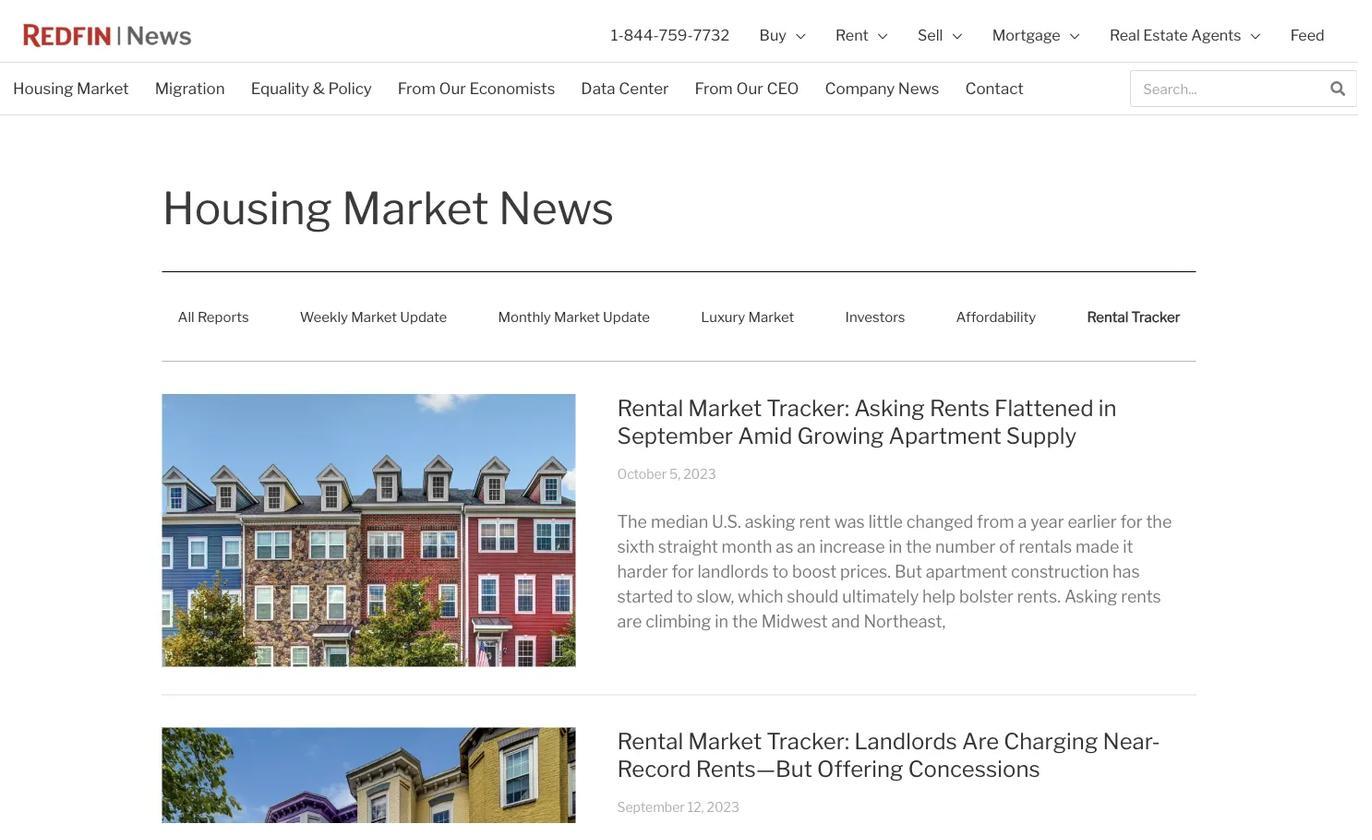Task type: describe. For each thing, give the bounding box(es) containing it.
supply
[[1006, 422, 1077, 449]]

2023 for september
[[683, 466, 716, 482]]

flattened
[[994, 395, 1094, 421]]

policy
[[328, 79, 372, 98]]

market for housing market news
[[342, 181, 489, 235]]

offering
[[817, 756, 903, 783]]

bolster
[[959, 587, 1014, 607]]

concessions
[[908, 756, 1040, 783]]

monthly market update
[[498, 308, 650, 325]]

rent
[[799, 512, 831, 532]]

year
[[1030, 512, 1064, 532]]

prices.
[[840, 562, 891, 582]]

weekly market update
[[300, 308, 447, 325]]

sell
[[918, 26, 943, 44]]

reports
[[197, 308, 249, 325]]

near-
[[1103, 729, 1160, 755]]

changed
[[906, 512, 973, 532]]

mortgage link
[[977, 0, 1095, 71]]

luxury market link
[[685, 295, 810, 338]]

market for monthly market update
[[554, 308, 600, 325]]

u.s.
[[712, 512, 741, 532]]

it
[[1123, 537, 1133, 557]]

help
[[922, 587, 956, 607]]

straight
[[658, 537, 718, 557]]

0 horizontal spatial in
[[715, 612, 728, 632]]

market for luxury market
[[748, 308, 794, 325]]

our for economists
[[439, 79, 466, 98]]

climbing
[[646, 612, 711, 632]]

from for from our ceo
[[695, 79, 733, 98]]

midwest
[[761, 612, 828, 632]]

rents
[[930, 395, 990, 421]]

&
[[313, 79, 325, 98]]

are
[[617, 612, 642, 632]]

market for rental market tracker: landlords are charging near- record rents—but offering concessions
[[688, 729, 762, 755]]

rental market tracker: asking rents flattened in september amid growing apartment supply link
[[617, 395, 1117, 449]]

1 horizontal spatial in
[[889, 537, 902, 557]]

september inside rental market tracker: asking rents flattened in september amid growing apartment supply
[[617, 422, 733, 449]]

equality & policy link
[[238, 67, 385, 110]]

2 september from the top
[[617, 800, 685, 816]]

rent
[[836, 26, 868, 44]]

charging
[[1004, 729, 1098, 755]]

weekly market update link
[[284, 295, 463, 338]]

market for weekly market update
[[351, 308, 397, 325]]

real
[[1110, 26, 1140, 44]]

rental market tracker: landlords are charging near- record rents—but offering concessions
[[617, 729, 1160, 783]]

harder
[[617, 562, 668, 582]]

earlier
[[1068, 512, 1117, 532]]

844-
[[624, 26, 659, 44]]

from our economists link
[[385, 67, 568, 110]]

investors
[[845, 308, 905, 325]]

made
[[1076, 537, 1119, 557]]

median
[[651, 512, 708, 532]]

update for monthly market update
[[603, 308, 650, 325]]

affordability
[[956, 308, 1036, 325]]

contact link
[[952, 67, 1037, 110]]

housing market news
[[162, 181, 614, 235]]

asking inside rental market tracker: asking rents flattened in september amid growing apartment supply
[[854, 395, 925, 421]]

landlords
[[697, 562, 769, 582]]

0 vertical spatial for
[[1120, 512, 1142, 532]]

company news link
[[812, 67, 952, 110]]

tracker
[[1131, 308, 1180, 325]]

growing
[[797, 422, 884, 449]]

redfin real estate news image
[[18, 17, 196, 54]]

rents.
[[1017, 587, 1061, 607]]

1 vertical spatial the
[[906, 537, 932, 557]]

october 5, 2023
[[617, 466, 716, 482]]

12,
[[688, 800, 704, 816]]

tracker: for growing
[[767, 395, 849, 421]]

weekly
[[300, 308, 348, 325]]

buy
[[759, 26, 786, 44]]

our for ceo
[[736, 79, 763, 98]]

started
[[617, 587, 673, 607]]

ceo
[[767, 79, 799, 98]]

contact
[[965, 79, 1024, 98]]

economists
[[469, 79, 555, 98]]

real estate agents link
[[1095, 0, 1275, 71]]

housing for housing market
[[13, 79, 73, 98]]

investors link
[[829, 295, 921, 338]]

rental market tracker: asking rents flattened in september amid growing apartment supply
[[617, 395, 1117, 449]]

housing market link
[[0, 67, 142, 110]]

boost
[[792, 562, 837, 582]]

5,
[[669, 466, 681, 482]]

0 vertical spatial the
[[1146, 512, 1172, 532]]

feed
[[1290, 26, 1325, 44]]

little
[[868, 512, 903, 532]]

search image
[[1331, 81, 1345, 96]]

are
[[962, 729, 999, 755]]

sixth
[[617, 537, 654, 557]]

from our economists
[[398, 79, 555, 98]]

the median u.s. asking rent was little changed from a year earlier for the sixth straight month as an increase in the number of rentals made it harder for landlords to boost prices. but apartment construction has started to slow, which should ultimately help bolster rents. asking rents are climbing in the midwest and northeast,
[[617, 512, 1172, 632]]



Task type: vqa. For each thing, say whether or not it's contained in the screenshot.
"List" on the left top of the page
no



Task type: locate. For each thing, give the bounding box(es) containing it.
rental tracker
[[1087, 308, 1180, 325]]

september
[[617, 422, 733, 449], [617, 800, 685, 816]]

rental for rental market tracker: asking rents flattened in september amid growing apartment supply
[[617, 395, 683, 421]]

market for housing market
[[77, 79, 129, 98]]

0 vertical spatial in
[[1098, 395, 1117, 421]]

to up climbing
[[677, 587, 693, 607]]

2 tracker: from the top
[[767, 729, 849, 755]]

market inside the luxury market link
[[748, 308, 794, 325]]

2 vertical spatial rental
[[617, 729, 683, 755]]

from
[[977, 512, 1014, 532]]

0 vertical spatial tracker:
[[767, 395, 849, 421]]

in right flattened
[[1098, 395, 1117, 421]]

1 horizontal spatial to
[[772, 562, 788, 582]]

1 horizontal spatial for
[[1120, 512, 1142, 532]]

0 vertical spatial asking
[[854, 395, 925, 421]]

our inside "link"
[[439, 79, 466, 98]]

market
[[77, 79, 129, 98], [342, 181, 489, 235], [351, 308, 397, 325], [554, 308, 600, 325], [748, 308, 794, 325], [688, 395, 762, 421], [688, 729, 762, 755]]

0 horizontal spatial to
[[677, 587, 693, 607]]

update for weekly market update
[[400, 308, 447, 325]]

0 horizontal spatial asking
[[854, 395, 925, 421]]

1 horizontal spatial asking
[[1064, 587, 1117, 607]]

from right policy
[[398, 79, 436, 98]]

tracker:
[[767, 395, 849, 421], [767, 729, 849, 755]]

rents—but
[[696, 756, 812, 783]]

tracker: inside rental market tracker: asking rents flattened in september amid growing apartment supply
[[767, 395, 849, 421]]

1 vertical spatial news
[[498, 181, 614, 235]]

the down "which"
[[732, 612, 758, 632]]

market inside housing market "link"
[[77, 79, 129, 98]]

1 vertical spatial for
[[672, 562, 694, 582]]

market for rental market tracker: asking rents flattened in september amid growing apartment supply
[[688, 395, 762, 421]]

rental left tracker
[[1087, 308, 1128, 325]]

in down little
[[889, 537, 902, 557]]

1 vertical spatial september
[[617, 800, 685, 816]]

market inside monthly market update link
[[554, 308, 600, 325]]

0 horizontal spatial our
[[439, 79, 466, 98]]

center
[[619, 79, 669, 98]]

housing market
[[13, 79, 129, 98]]

7732
[[693, 26, 730, 44]]

from
[[398, 79, 436, 98], [695, 79, 733, 98]]

1 from from the left
[[398, 79, 436, 98]]

2 horizontal spatial the
[[1146, 512, 1172, 532]]

our left ceo
[[736, 79, 763, 98]]

feed link
[[1275, 0, 1340, 71]]

rent link
[[821, 0, 903, 71]]

rental inside rental market tracker: asking rents flattened in september amid growing apartment supply
[[617, 395, 683, 421]]

2 horizontal spatial in
[[1098, 395, 1117, 421]]

housing for housing market news
[[162, 181, 332, 235]]

rental inside rental market tracker: landlords are charging near- record rents—but offering concessions
[[617, 729, 683, 755]]

apartment
[[926, 562, 1007, 582]]

to down as
[[772, 562, 788, 582]]

buy link
[[744, 0, 821, 71]]

2 update from the left
[[603, 308, 650, 325]]

from down 7732
[[695, 79, 733, 98]]

luxury
[[701, 308, 745, 325]]

1 september from the top
[[617, 422, 733, 449]]

construction
[[1011, 562, 1109, 582]]

Search... search field
[[1131, 71, 1320, 106]]

market inside the weekly market update link
[[351, 308, 397, 325]]

update
[[400, 308, 447, 325], [603, 308, 650, 325]]

the up the but
[[906, 537, 932, 557]]

housing
[[13, 79, 73, 98], [162, 181, 332, 235]]

equality & policy
[[251, 79, 372, 98]]

1-
[[611, 26, 624, 44]]

migration
[[155, 79, 225, 98]]

company
[[825, 79, 895, 98]]

rental up october at the bottom of page
[[617, 395, 683, 421]]

tracker: up growing
[[767, 395, 849, 421]]

rentals
[[1019, 537, 1072, 557]]

1 vertical spatial 2023
[[707, 800, 739, 816]]

1 vertical spatial in
[[889, 537, 902, 557]]

asking
[[745, 512, 795, 532]]

housing inside "link"
[[13, 79, 73, 98]]

rental for rental tracker
[[1087, 308, 1128, 325]]

1 tracker: from the top
[[767, 395, 849, 421]]

slow,
[[696, 587, 734, 607]]

company news
[[825, 79, 939, 98]]

but
[[895, 562, 922, 582]]

0 horizontal spatial for
[[672, 562, 694, 582]]

0 vertical spatial september
[[617, 422, 733, 449]]

2023 right 12,
[[707, 800, 739, 816]]

tracker: inside rental market tracker: landlords are charging near- record rents—but offering concessions
[[767, 729, 849, 755]]

from our ceo link
[[682, 67, 812, 110]]

market inside rental market tracker: landlords are charging near- record rents—but offering concessions
[[688, 729, 762, 755]]

the
[[1146, 512, 1172, 532], [906, 537, 932, 557], [732, 612, 758, 632]]

0 horizontal spatial housing
[[13, 79, 73, 98]]

from inside "link"
[[398, 79, 436, 98]]

our
[[439, 79, 466, 98], [736, 79, 763, 98]]

equality
[[251, 79, 309, 98]]

estate
[[1143, 26, 1188, 44]]

landlords
[[854, 729, 957, 755]]

all reports link
[[162, 295, 265, 338]]

september down the record
[[617, 800, 685, 816]]

northeast,
[[864, 612, 946, 632]]

news
[[898, 79, 939, 98], [498, 181, 614, 235]]

all
[[178, 308, 194, 325]]

2 from from the left
[[695, 79, 733, 98]]

1 vertical spatial asking
[[1064, 587, 1117, 607]]

all reports
[[178, 308, 249, 325]]

0 horizontal spatial the
[[732, 612, 758, 632]]

1 vertical spatial housing
[[162, 181, 332, 235]]

1-844-759-7732 link
[[596, 0, 744, 71]]

rental up the record
[[617, 729, 683, 755]]

rental tracker link
[[1071, 295, 1196, 338]]

in down slow,
[[715, 612, 728, 632]]

0 vertical spatial housing
[[13, 79, 73, 98]]

1 horizontal spatial housing
[[162, 181, 332, 235]]

an
[[797, 537, 816, 557]]

0 horizontal spatial news
[[498, 181, 614, 235]]

2023 right 5,
[[683, 466, 716, 482]]

0 vertical spatial news
[[898, 79, 939, 98]]

for down straight
[[672, 562, 694, 582]]

rental market tracker: landlords are charging near- record rents—but offering concessions link
[[617, 729, 1160, 783]]

in inside rental market tracker: asking rents flattened in september amid growing apartment supply
[[1098, 395, 1117, 421]]

monthly
[[498, 308, 551, 325]]

for
[[1120, 512, 1142, 532], [672, 562, 694, 582]]

1 horizontal spatial news
[[898, 79, 939, 98]]

sell link
[[903, 0, 977, 71]]

our left economists
[[439, 79, 466, 98]]

2 vertical spatial in
[[715, 612, 728, 632]]

from for from our economists
[[398, 79, 436, 98]]

rental for rental market tracker: landlords are charging near- record rents—but offering concessions
[[617, 729, 683, 755]]

number
[[935, 537, 996, 557]]

the right earlier
[[1146, 512, 1172, 532]]

for up it
[[1120, 512, 1142, 532]]

which
[[738, 587, 783, 607]]

1 vertical spatial tracker:
[[767, 729, 849, 755]]

rental
[[1087, 308, 1128, 325], [617, 395, 683, 421], [617, 729, 683, 755]]

2 our from the left
[[736, 79, 763, 98]]

2 vertical spatial the
[[732, 612, 758, 632]]

0 horizontal spatial update
[[400, 308, 447, 325]]

september up 5,
[[617, 422, 733, 449]]

asking up growing
[[854, 395, 925, 421]]

tracker: for offering
[[767, 729, 849, 755]]

october
[[617, 466, 667, 482]]

ultimately
[[842, 587, 919, 607]]

1 horizontal spatial update
[[603, 308, 650, 325]]

rents
[[1121, 587, 1161, 607]]

1 our from the left
[[439, 79, 466, 98]]

2023 for record
[[707, 800, 739, 816]]

1 vertical spatial rental
[[617, 395, 683, 421]]

should
[[787, 587, 839, 607]]

asking inside the median u.s. asking rent was little changed from a year earlier for the sixth straight month as an increase in the number of rentals made it harder for landlords to boost prices. but apartment construction has started to slow, which should ultimately help bolster rents. asking rents are climbing in the midwest and northeast,
[[1064, 587, 1117, 607]]

increase
[[819, 537, 885, 557]]

as
[[776, 537, 793, 557]]

mortgage
[[992, 26, 1061, 44]]

the
[[617, 512, 647, 532]]

monthly market update link
[[482, 295, 666, 338]]

None search field
[[1130, 70, 1357, 107]]

1 horizontal spatial from
[[695, 79, 733, 98]]

migration link
[[142, 67, 238, 110]]

market inside rental market tracker: asking rents flattened in september amid growing apartment supply
[[688, 395, 762, 421]]

was
[[834, 512, 865, 532]]

amid
[[738, 422, 793, 449]]

1 horizontal spatial the
[[906, 537, 932, 557]]

data center
[[581, 79, 669, 98]]

of
[[999, 537, 1015, 557]]

luxury market
[[701, 308, 794, 325]]

1 update from the left
[[400, 308, 447, 325]]

1 horizontal spatial our
[[736, 79, 763, 98]]

month
[[722, 537, 772, 557]]

0 vertical spatial rental
[[1087, 308, 1128, 325]]

0 horizontal spatial from
[[398, 79, 436, 98]]

and
[[831, 612, 860, 632]]

september 12, 2023
[[617, 800, 739, 816]]

asking down 'construction'
[[1064, 587, 1117, 607]]

agents
[[1191, 26, 1241, 44]]

0 vertical spatial to
[[772, 562, 788, 582]]

affordability link
[[940, 295, 1052, 338]]

tracker: up offering
[[767, 729, 849, 755]]

1 vertical spatial to
[[677, 587, 693, 607]]

0 vertical spatial 2023
[[683, 466, 716, 482]]



